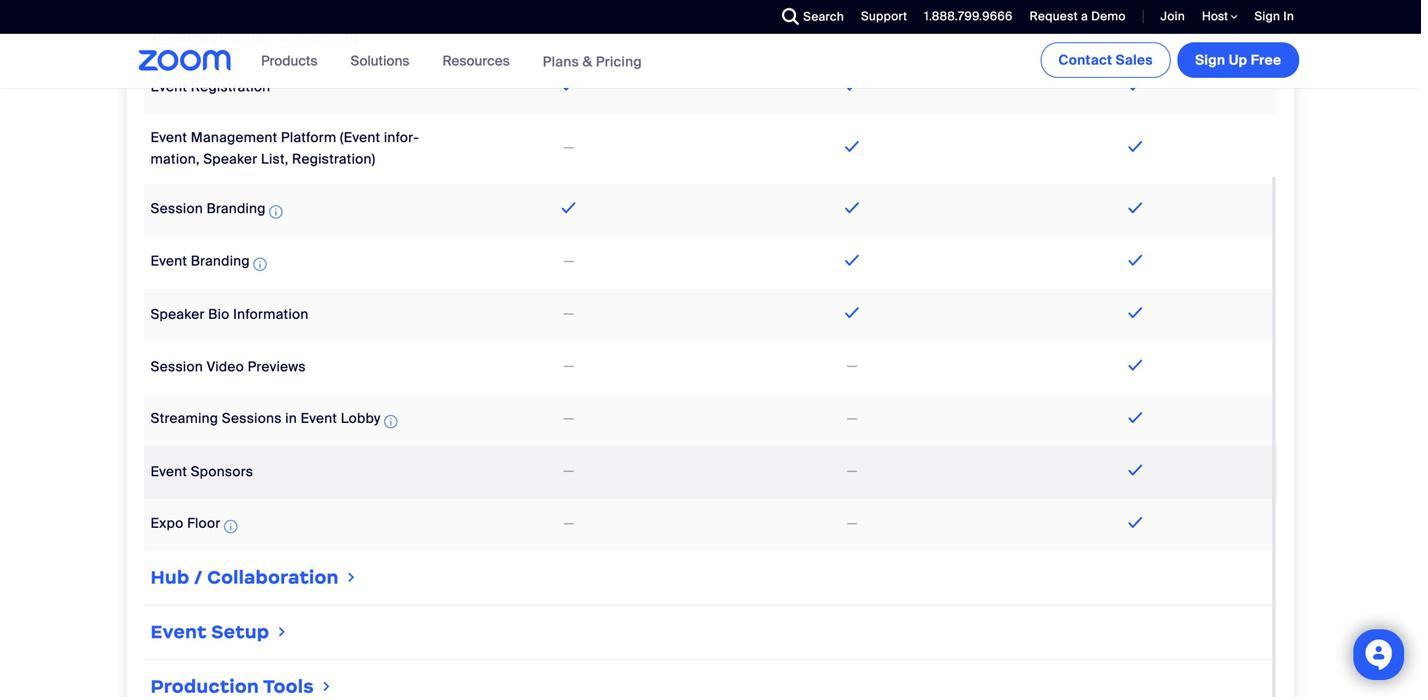 Task type: vqa. For each thing, say whether or not it's contained in the screenshot.
"Products" Dropdown Button
yes



Task type: locate. For each thing, give the bounding box(es) containing it.
demo
[[1091, 8, 1126, 24]]

right image
[[345, 569, 358, 586]]

request a demo link
[[1017, 0, 1130, 34], [1030, 8, 1126, 24]]

sign up free button
[[1177, 42, 1299, 78]]

lobby
[[341, 409, 381, 427]]

4 not included image from the top
[[561, 513, 577, 534]]

sponsors
[[191, 463, 253, 481]]

1 session from the top
[[151, 200, 203, 217]]

sign inside button
[[1195, 51, 1225, 69]]

event right 'in' on the left bottom of page
[[301, 409, 337, 427]]

sign for sign in
[[1255, 8, 1280, 24]]

video inside 100+ interactive video panelists (49 viewable on screen at one time)
[[260, 6, 298, 24]]

video up at
[[260, 6, 298, 24]]

information
[[233, 305, 309, 323]]

event down hub
[[151, 620, 207, 643]]

in
[[1283, 8, 1294, 24]]

support link
[[848, 0, 912, 34], [861, 8, 907, 24]]

event inside cell
[[151, 620, 207, 643]]

/
[[194, 566, 203, 589]]

0 vertical spatial right image
[[275, 623, 289, 640]]

1.888.799.9666
[[924, 8, 1013, 24]]

0 horizontal spatial right image
[[275, 623, 289, 640]]

3 not included image from the top
[[561, 461, 577, 481]]

sign
[[1255, 8, 1280, 24], [1195, 51, 1225, 69]]

sign in
[[1255, 8, 1294, 24]]

session video previews
[[151, 358, 306, 376]]

speaker
[[203, 150, 257, 168], [151, 305, 205, 323]]

session up streaming
[[151, 358, 203, 376]]

1.888.799.9666 button
[[912, 0, 1017, 34], [924, 8, 1013, 24]]

plans
[[543, 53, 579, 70]]

streaming
[[151, 409, 218, 427]]

zoom logo image
[[139, 50, 231, 71]]

session up the event branding
[[151, 200, 203, 217]]

2 session from the top
[[151, 358, 203, 376]]

banner
[[118, 34, 1303, 89]]

join
[[1161, 8, 1185, 24]]

event registration
[[151, 78, 270, 96]]

session
[[151, 200, 203, 217], [151, 358, 203, 376]]

speaker inside event management platform (event infor mation, speaker list, registration)
[[203, 150, 257, 168]]

hub / collaboration
[[151, 566, 339, 589]]

plans & pricing
[[543, 53, 642, 70]]

not included image for event sponsors
[[561, 461, 577, 481]]

0 vertical spatial video
[[260, 6, 298, 24]]

event inside event management platform (event infor mation, speaker list, registration)
[[151, 128, 187, 146]]

branding inside event branding application
[[191, 252, 250, 270]]

request a demo
[[1030, 8, 1126, 24]]

mation,
[[151, 128, 419, 168]]

free
[[1251, 51, 1282, 69]]

sign for sign up free
[[1195, 51, 1225, 69]]

join link
[[1148, 0, 1189, 34], [1161, 8, 1185, 24]]

event left the management on the left of page
[[151, 128, 187, 146]]

contact sales link
[[1041, 42, 1171, 78]]

sign left in
[[1255, 8, 1280, 24]]

1 vertical spatial session
[[151, 358, 203, 376]]

branding for session branding
[[207, 200, 266, 217]]

registration)
[[292, 150, 375, 168]]

1 horizontal spatial sign
[[1255, 8, 1280, 24]]

(event
[[340, 128, 380, 146]]

event for event management platform (event infor mation, speaker list, registration)
[[151, 128, 187, 146]]

branding left 'event branding' "image"
[[191, 252, 250, 270]]

1 vertical spatial video
[[207, 358, 244, 376]]

1 horizontal spatial right image
[[320, 678, 334, 695]]

speaker left bio
[[151, 305, 205, 323]]

included image
[[558, 13, 580, 34], [841, 13, 863, 34], [841, 75, 863, 95], [841, 136, 863, 156], [558, 197, 580, 218], [841, 250, 863, 270], [1124, 460, 1147, 480]]

management
[[191, 128, 277, 146]]

0 vertical spatial sign
[[1255, 8, 1280, 24]]

0 vertical spatial branding
[[207, 200, 266, 217]]

session inside application
[[151, 200, 203, 217]]

0 vertical spatial speaker
[[203, 150, 257, 168]]

2 not included image from the top
[[561, 304, 577, 324]]

event for event sponsors
[[151, 463, 187, 481]]

event sponsors
[[151, 463, 253, 481]]

sign in link
[[1242, 0, 1303, 34], [1255, 8, 1294, 24]]

event setup cell
[[144, 612, 1277, 652]]

sign left "up" at the top right of the page
[[1195, 51, 1225, 69]]

1 not included image from the top
[[561, 137, 577, 158]]

included image
[[1124, 13, 1147, 34], [558, 75, 580, 95], [1124, 75, 1147, 95], [1124, 136, 1147, 156], [841, 197, 863, 218], [1124, 197, 1147, 218], [1124, 250, 1147, 270], [841, 302, 863, 323], [1124, 302, 1147, 323], [1124, 355, 1147, 375], [1124, 407, 1147, 427], [1124, 512, 1147, 532]]

speaker down the management on the left of page
[[203, 150, 257, 168]]

1 vertical spatial sign
[[1195, 51, 1225, 69]]

event branding application
[[151, 252, 270, 274]]

branding inside the session branding application
[[207, 200, 266, 217]]

expo floor
[[151, 514, 221, 532]]

event
[[151, 78, 187, 96], [151, 128, 187, 146], [151, 252, 187, 270], [301, 409, 337, 427], [151, 463, 187, 481], [151, 620, 207, 643]]

host
[[1202, 8, 1231, 24]]

event inside application
[[301, 409, 337, 427]]

expo floor image
[[224, 516, 237, 537]]

event down session branding
[[151, 252, 187, 270]]

1 vertical spatial branding
[[191, 252, 250, 270]]

products button
[[261, 34, 325, 88]]

1 horizontal spatial video
[[260, 6, 298, 24]]

panelists
[[302, 6, 361, 24]]

cell
[[144, 667, 1277, 697]]

1 vertical spatial right image
[[320, 678, 334, 695]]

products
[[261, 52, 318, 70]]

event for event registration
[[151, 78, 187, 96]]

product information navigation
[[248, 34, 655, 89]]

0 vertical spatial session
[[151, 200, 203, 217]]

event down zoom logo
[[151, 78, 187, 96]]

in
[[285, 409, 297, 427]]

event up expo
[[151, 463, 187, 481]]

branding
[[207, 200, 266, 217], [191, 252, 250, 270]]

plans & pricing link
[[543, 53, 642, 70], [543, 53, 642, 70]]

session branding application
[[151, 200, 286, 222]]

not included image
[[561, 137, 577, 158], [561, 304, 577, 324], [561, 461, 577, 481], [561, 513, 577, 534]]

0 horizontal spatial sign
[[1195, 51, 1225, 69]]

video
[[260, 6, 298, 24], [207, 358, 244, 376]]

session branding image
[[269, 202, 283, 222]]

contact sales
[[1059, 51, 1153, 69]]

pricing
[[596, 53, 642, 70]]

100+
[[151, 6, 184, 24]]

interactive
[[188, 6, 257, 24]]

event inside application
[[151, 252, 187, 270]]

search
[[803, 9, 844, 25]]

branding left "session branding" image
[[207, 200, 266, 217]]

search button
[[769, 0, 848, 34]]

video left previews
[[207, 358, 244, 376]]

right image
[[275, 623, 289, 640], [320, 678, 334, 695]]

not included image
[[561, 251, 577, 271], [561, 356, 577, 376], [844, 356, 860, 376], [561, 408, 577, 429], [844, 408, 860, 429], [844, 461, 860, 481], [844, 513, 860, 534]]

not included image for event management platform (event infor mation, speaker list, registration)
[[561, 137, 577, 158]]



Task type: describe. For each thing, give the bounding box(es) containing it.
hub
[[151, 566, 189, 589]]

streaming sessions in event lobby image
[[384, 411, 398, 432]]

not included image for speaker bio information
[[561, 304, 577, 324]]

join link left the host
[[1148, 0, 1189, 34]]

(49
[[364, 6, 386, 24]]

resources
[[442, 52, 510, 70]]

banner containing contact sales
[[118, 34, 1303, 89]]

streaming sessions in event lobby application
[[151, 409, 401, 432]]

host button
[[1202, 8, 1238, 25]]

1 vertical spatial speaker
[[151, 305, 205, 323]]

registration
[[191, 78, 270, 96]]

right image inside event setup cell
[[275, 623, 289, 640]]

a
[[1081, 8, 1088, 24]]

&
[[583, 53, 592, 70]]

speaker bio information
[[151, 305, 309, 323]]

resources button
[[442, 34, 517, 88]]

solutions
[[351, 52, 409, 70]]

0 horizontal spatial video
[[207, 358, 244, 376]]

event for event setup
[[151, 620, 207, 643]]

event management platform (event infor mation, speaker list, registration)
[[151, 128, 419, 168]]

request
[[1030, 8, 1078, 24]]

session for session video previews
[[151, 358, 203, 376]]

time)
[[324, 27, 357, 45]]

expo floor application
[[151, 514, 241, 537]]

hub / collaboration cell
[[144, 558, 1277, 598]]

bio
[[208, 305, 230, 323]]

branding for event branding
[[191, 252, 250, 270]]

sign up free
[[1195, 51, 1282, 69]]

on
[[211, 27, 227, 45]]

solutions button
[[351, 34, 417, 88]]

up
[[1229, 51, 1247, 69]]

infor
[[384, 128, 419, 146]]

screen
[[231, 27, 276, 45]]

collaboration
[[207, 566, 339, 589]]

one
[[296, 27, 321, 45]]

streaming sessions in event lobby
[[151, 409, 381, 427]]

floor
[[187, 514, 221, 532]]

100+ interactive video panelists (49 viewable on screen at one time)
[[151, 6, 386, 45]]

join link up meetings navigation
[[1161, 8, 1185, 24]]

sales
[[1116, 51, 1153, 69]]

event for event branding
[[151, 252, 187, 270]]

viewable
[[151, 27, 207, 45]]

previews
[[248, 358, 306, 376]]

meetings navigation
[[1037, 34, 1303, 81]]

session for session branding
[[151, 200, 203, 217]]

list,
[[261, 150, 288, 168]]

at
[[280, 27, 292, 45]]

event setup
[[151, 620, 269, 643]]

sessions
[[222, 409, 282, 427]]

platform
[[281, 128, 336, 146]]

contact
[[1059, 51, 1112, 69]]

session branding
[[151, 200, 266, 217]]

expo
[[151, 514, 184, 532]]

event branding
[[151, 252, 250, 270]]

setup
[[211, 620, 269, 643]]

event branding image
[[253, 254, 267, 274]]

support
[[861, 8, 907, 24]]



